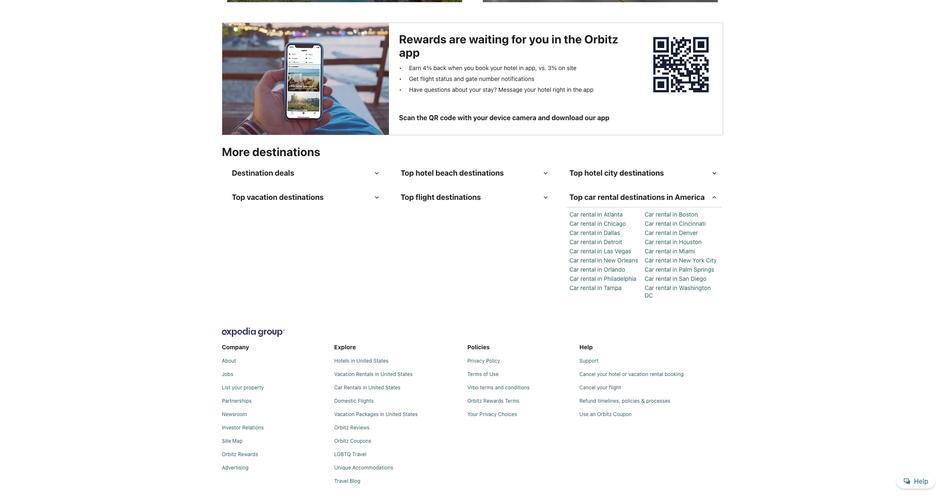 Task type: locate. For each thing, give the bounding box(es) containing it.
in down car rental in chicago link
[[598, 230, 602, 237]]

dallas
[[604, 230, 620, 237]]

1 horizontal spatial new
[[679, 257, 691, 264]]

your down get flight status and gate number notifications
[[469, 86, 481, 93]]

partnerships link
[[222, 398, 331, 405]]

flight inside dropdown button
[[416, 193, 435, 202]]

states up vacation rentals in united states
[[374, 358, 389, 365]]

1 horizontal spatial rewards
[[399, 32, 447, 46]]

in down 'car rental in boston' 'link'
[[673, 220, 678, 228]]

0 vertical spatial vacation
[[334, 372, 355, 378]]

united inside 'vacation packages in united states' 'link'
[[386, 412, 401, 418]]

united down vacation rentals in united states
[[368, 385, 384, 391]]

booking
[[665, 372, 684, 378]]

and right terms
[[495, 385, 504, 391]]

in right hotels
[[351, 358, 355, 365]]

list containing privacy policy
[[467, 355, 576, 419]]

1 cancel from the top
[[580, 372, 596, 378]]

cancel for cancel your flight
[[580, 385, 596, 391]]

your right list
[[232, 385, 242, 391]]

list
[[399, 60, 632, 94], [222, 325, 730, 489], [222, 355, 331, 472], [334, 355, 464, 485], [467, 355, 576, 419], [580, 355, 730, 419]]

refund timelines, policies & processes link
[[580, 398, 730, 405]]

0 horizontal spatial and
[[454, 75, 464, 83]]

cancel
[[580, 372, 596, 378], [580, 385, 596, 391]]

vacation down the 'destination deals'
[[247, 193, 277, 202]]

2 vacation from the top
[[334, 412, 355, 418]]

lgbtq travel link
[[334, 452, 464, 459]]

small image for top car rental destinations in america
[[711, 194, 718, 202]]

united for car rentals in united states
[[368, 385, 384, 391]]

rewards inside policies list item
[[484, 398, 504, 405]]

hotel left city
[[585, 169, 603, 178]]

0 vertical spatial flight
[[420, 75, 434, 83]]

site
[[567, 65, 577, 72]]

0 vertical spatial terms
[[467, 372, 482, 378]]

small image
[[542, 170, 550, 177], [711, 170, 718, 177], [373, 194, 381, 202], [542, 194, 550, 202], [711, 194, 718, 202]]

use inside terms of use link
[[490, 372, 499, 378]]

lgbtq travel
[[334, 452, 366, 458]]

you for when
[[464, 65, 474, 72]]

united inside car rentals in united states link
[[368, 385, 384, 391]]

car rental in boston link
[[645, 211, 718, 219]]

car rental in las vegas link
[[570, 248, 643, 256]]

destinations down 'destination deals' "dropdown button"
[[279, 193, 324, 202]]

vs.
[[539, 65, 546, 72]]

policy
[[486, 358, 500, 365]]

partnerships
[[222, 398, 252, 405]]

car rental in san diego link
[[645, 276, 718, 283]]

list containing about
[[222, 355, 331, 472]]

in up car rentals in united states
[[375, 372, 379, 378]]

top for top car rental destinations in america
[[570, 193, 583, 202]]

1 horizontal spatial vacation
[[629, 372, 648, 378]]

top hotel beach destinations
[[401, 169, 504, 178]]

earn 4% back when you book your hotel in app, vs. 3% on site list item
[[399, 65, 626, 72]]

your right with
[[473, 114, 488, 122]]

small image inside top car rental destinations in america dropdown button
[[711, 194, 718, 202]]

orbitz for orbitz coupons
[[334, 439, 349, 445]]

map
[[232, 439, 243, 445]]

help list item
[[580, 341, 730, 419]]

new down las
[[604, 257, 616, 264]]

domestic
[[334, 398, 357, 405]]

vacation
[[247, 193, 277, 202], [629, 372, 648, 378]]

terms left of
[[467, 372, 482, 378]]

blog
[[350, 479, 360, 485]]

rewards inside company list item
[[238, 452, 258, 458]]

in left san
[[673, 276, 678, 283]]

coupon
[[613, 412, 632, 418]]

in down car rental in las vegas link
[[598, 257, 602, 264]]

destination
[[232, 169, 273, 178]]

houston
[[679, 239, 702, 246]]

vacation inside dropdown button
[[247, 193, 277, 202]]

you
[[529, 32, 549, 46], [464, 65, 474, 72]]

destinations up top flight destinations dropdown button
[[459, 169, 504, 178]]

app up earn
[[399, 46, 420, 60]]

top inside dropdown button
[[401, 193, 414, 202]]

site map link
[[222, 439, 331, 445]]

use inside use an orbitz coupon link
[[580, 412, 589, 418]]

0 horizontal spatial new
[[604, 257, 616, 264]]

orbitz rewards link
[[222, 452, 331, 459]]

in up 3%
[[552, 32, 562, 46]]

destinations down top hotel beach destinations
[[436, 193, 481, 202]]

rewards down map
[[238, 452, 258, 458]]

vacation inside vacation rentals in united states link
[[334, 372, 355, 378]]

rental inside 'help' list item
[[650, 372, 663, 378]]

2 vertical spatial app
[[597, 114, 610, 122]]

in inside 'link'
[[380, 412, 384, 418]]

you inside "list item"
[[464, 65, 474, 72]]

1 vertical spatial the
[[573, 86, 582, 93]]

policies
[[467, 344, 490, 351]]

car rental in washington dc
[[645, 285, 711, 299]]

orbitz inside 'rewards are waiting for you in the orbitz app'
[[584, 32, 618, 46]]

states down 'hotels in united states' link
[[398, 372, 413, 378]]

in inside "list item"
[[519, 65, 524, 72]]

in down car rental in denver link
[[673, 239, 678, 246]]

1 vacation from the top
[[334, 372, 355, 378]]

dc
[[645, 292, 653, 299]]

you right for
[[529, 32, 549, 46]]

united inside vacation rentals in united states link
[[381, 372, 396, 378]]

hotel
[[504, 65, 518, 72], [538, 86, 551, 93], [416, 169, 434, 178], [585, 169, 603, 178], [609, 372, 621, 378]]

the inside list item
[[573, 86, 582, 93]]

company list item
[[222, 341, 331, 472]]

car inside car rental in washington dc
[[645, 285, 654, 292]]

0 horizontal spatial you
[[464, 65, 474, 72]]

reviews
[[350, 425, 370, 431]]

list containing earn 4% back when you book your hotel in app, vs. 3% on site
[[399, 60, 632, 94]]

hotel left right
[[538, 86, 551, 93]]

rentals up car rentals in united states
[[356, 372, 374, 378]]

2 vertical spatial flight
[[609, 385, 621, 391]]

questions
[[424, 86, 451, 93]]

advertising link
[[222, 465, 331, 472]]

get flight status and gate number notifications
[[409, 75, 535, 83]]

0 horizontal spatial use
[[490, 372, 499, 378]]

top
[[401, 169, 414, 178], [570, 169, 583, 178], [232, 193, 245, 202], [401, 193, 414, 202], [570, 193, 583, 202]]

and inside vrbo terms and conditions link
[[495, 385, 504, 391]]

1 horizontal spatial app
[[584, 86, 594, 93]]

flight down '4%'
[[420, 75, 434, 83]]

2 horizontal spatial app
[[597, 114, 610, 122]]

investor relations
[[222, 425, 264, 431]]

in inside car rental in washington dc
[[673, 285, 678, 292]]

0 vertical spatial and
[[454, 75, 464, 83]]

support link
[[580, 358, 730, 365]]

1 vertical spatial you
[[464, 65, 474, 72]]

0 horizontal spatial vacation
[[247, 193, 277, 202]]

travel down "unique"
[[334, 479, 348, 485]]

1 horizontal spatial you
[[529, 32, 549, 46]]

1 vertical spatial use
[[580, 412, 589, 418]]

and inside get flight status and gate number notifications list item
[[454, 75, 464, 83]]

app,
[[525, 65, 537, 72]]

states inside vacation rentals in united states link
[[398, 372, 413, 378]]

vegas
[[615, 248, 631, 255]]

0 vertical spatial rentals
[[356, 372, 374, 378]]

orbitz for orbitz rewards
[[222, 452, 237, 458]]

0 vertical spatial rewards
[[399, 32, 447, 46]]

america
[[675, 193, 705, 202]]

states down domestic flights link
[[403, 412, 418, 418]]

cancel up refund
[[580, 385, 596, 391]]

your up number
[[491, 65, 502, 72]]

the left qr
[[417, 114, 427, 122]]

2 cancel from the top
[[580, 385, 596, 391]]

united down 'hotels in united states' link
[[381, 372, 396, 378]]

2 horizontal spatial and
[[538, 114, 550, 122]]

united
[[356, 358, 372, 365], [381, 372, 396, 378], [368, 385, 384, 391], [386, 412, 401, 418]]

1 vertical spatial rentals
[[344, 385, 361, 391]]

your privacy choices
[[467, 412, 517, 418]]

united down domestic flights link
[[386, 412, 401, 418]]

hotel left or on the bottom right
[[609, 372, 621, 378]]

vacation right or on the bottom right
[[629, 372, 648, 378]]

small image for top vacation destinations
[[373, 194, 381, 202]]

rewards up '4%'
[[399, 32, 447, 46]]

0 horizontal spatial terms
[[467, 372, 482, 378]]

flight for top
[[416, 193, 435, 202]]

when
[[448, 65, 463, 72]]

in down car rental in dallas link
[[598, 239, 602, 246]]

your down notifications
[[524, 86, 536, 93]]

rewards for orbitz rewards terms
[[484, 398, 504, 405]]

flight up the timelines,
[[609, 385, 621, 391]]

list containing hotels in united states
[[334, 355, 464, 485]]

1 vertical spatial vacation
[[334, 412, 355, 418]]

united up vacation rentals in united states
[[356, 358, 372, 365]]

orleans
[[618, 257, 638, 264]]

states inside car rentals in united states link
[[385, 385, 400, 391]]

the right right
[[573, 86, 582, 93]]

1 vertical spatial flight
[[416, 193, 435, 202]]

earn 4% back when you book your hotel in app, vs. 3% on site
[[409, 65, 577, 72]]

rewards are waiting for you in the orbitz app region
[[399, 32, 632, 126]]

list containing company
[[222, 325, 730, 489]]

app inside list item
[[584, 86, 594, 93]]

get
[[409, 75, 419, 83]]

status
[[436, 75, 452, 83]]

2 vertical spatial the
[[417, 114, 427, 122]]

in down car rental in philadelphia link
[[598, 285, 602, 292]]

las
[[604, 248, 613, 255]]

list containing support
[[580, 355, 730, 419]]

top vacation destinations button
[[227, 188, 386, 207]]

and
[[454, 75, 464, 83], [538, 114, 550, 122], [495, 385, 504, 391]]

0 horizontal spatial app
[[399, 46, 420, 60]]

list for explore
[[334, 355, 464, 485]]

in down car rental in atlanta
[[598, 220, 602, 228]]

hotels
[[334, 358, 350, 365]]

1 vertical spatial rewards
[[484, 398, 504, 405]]

and up about
[[454, 75, 464, 83]]

2 vertical spatial rewards
[[238, 452, 258, 458]]

top hotel beach destinations button
[[396, 164, 555, 183]]

you inside 'rewards are waiting for you in the orbitz app'
[[529, 32, 549, 46]]

small image inside top flight destinations dropdown button
[[542, 194, 550, 202]]

2 vertical spatial and
[[495, 385, 504, 391]]

domestic flights link
[[334, 398, 464, 405]]

car rental in atlanta link
[[570, 211, 643, 219]]

use an orbitz coupon
[[580, 412, 632, 418]]

flight
[[420, 75, 434, 83], [416, 193, 435, 202], [609, 385, 621, 391]]

vacation down hotels
[[334, 372, 355, 378]]

vacation down domestic
[[334, 412, 355, 418]]

miami
[[679, 248, 695, 255]]

stay?
[[483, 86, 497, 93]]

1 new from the left
[[604, 257, 616, 264]]

cancel down support
[[580, 372, 596, 378]]

flight inside list item
[[420, 75, 434, 83]]

1 horizontal spatial use
[[580, 412, 589, 418]]

small image inside top vacation destinations dropdown button
[[373, 194, 381, 202]]

list for company
[[222, 355, 331, 472]]

your inside company list item
[[232, 385, 242, 391]]

small image inside top hotel beach destinations dropdown button
[[542, 170, 550, 177]]

chicago
[[604, 220, 626, 228]]

new up palm
[[679, 257, 691, 264]]

2 horizontal spatial rewards
[[484, 398, 504, 405]]

0 vertical spatial app
[[399, 46, 420, 60]]

0 vertical spatial the
[[564, 32, 582, 46]]

app up the our
[[584, 86, 594, 93]]

1 horizontal spatial travel
[[352, 452, 366, 458]]

the up site
[[564, 32, 582, 46]]

states
[[374, 358, 389, 365], [398, 372, 413, 378], [385, 385, 400, 391], [403, 412, 418, 418]]

0 horizontal spatial rewards
[[238, 452, 258, 458]]

top for top hotel city destinations
[[570, 169, 583, 178]]

small image
[[373, 170, 381, 177]]

you up gate
[[464, 65, 474, 72]]

destinations up top car rental destinations in america dropdown button
[[620, 169, 664, 178]]

privacy down orbitz rewards terms
[[480, 412, 497, 418]]

rewards up 'your privacy choices'
[[484, 398, 504, 405]]

use an orbitz coupon link
[[580, 412, 730, 419]]

united for vacation packages in united states
[[386, 412, 401, 418]]

terms up the choices
[[505, 398, 520, 405]]

hotel up get flight status and gate number notifications list item
[[504, 65, 518, 72]]

and right camera
[[538, 114, 550, 122]]

1 vertical spatial privacy
[[480, 412, 497, 418]]

in right right
[[567, 86, 572, 93]]

small image for top hotel beach destinations
[[542, 170, 550, 177]]

orbitz for orbitz reviews
[[334, 425, 349, 431]]

states inside 'vacation packages in united states' 'link'
[[403, 412, 418, 418]]

car rental in san diego car rental in tampa
[[570, 276, 707, 292]]

0 vertical spatial vacation
[[247, 193, 277, 202]]

use left an
[[580, 412, 589, 418]]

rentals for car
[[344, 385, 361, 391]]

0 vertical spatial travel
[[352, 452, 366, 458]]

download
[[552, 114, 583, 122]]

timelines,
[[598, 398, 620, 405]]

orbitz inside policies list item
[[467, 398, 482, 405]]

in left app, at right
[[519, 65, 524, 72]]

waiting
[[469, 32, 509, 46]]

help
[[580, 344, 593, 351]]

0 vertical spatial cancel
[[580, 372, 596, 378]]

in
[[552, 32, 562, 46], [519, 65, 524, 72], [567, 86, 572, 93], [667, 193, 673, 202], [598, 211, 602, 218], [673, 211, 678, 218], [598, 220, 602, 228], [673, 220, 678, 228], [598, 230, 602, 237], [673, 230, 678, 237], [598, 239, 602, 246], [673, 239, 678, 246], [598, 248, 602, 255], [673, 248, 678, 255], [598, 257, 602, 264], [673, 257, 678, 264], [598, 266, 602, 273], [673, 266, 678, 273], [598, 276, 602, 283], [673, 276, 678, 283], [598, 285, 602, 292], [673, 285, 678, 292], [351, 358, 355, 365], [375, 372, 379, 378], [363, 385, 367, 391], [380, 412, 384, 418]]

flight down top hotel beach destinations
[[416, 193, 435, 202]]

1 vertical spatial travel
[[334, 479, 348, 485]]

in left america
[[667, 193, 673, 202]]

1 horizontal spatial terms
[[505, 398, 520, 405]]

qr code image
[[649, 33, 713, 97]]

more
[[222, 145, 250, 159]]

hotel inside "list item"
[[504, 65, 518, 72]]

small image inside top hotel city destinations dropdown button
[[711, 170, 718, 177]]

flight for get
[[420, 75, 434, 83]]

rentals
[[356, 372, 374, 378], [344, 385, 361, 391]]

vacation
[[334, 372, 355, 378], [334, 412, 355, 418]]

your
[[491, 65, 502, 72], [469, 86, 481, 93], [524, 86, 536, 93], [473, 114, 488, 122], [597, 372, 608, 378], [232, 385, 242, 391], [597, 385, 608, 391]]

1 vertical spatial vacation
[[629, 372, 648, 378]]

1 horizontal spatial and
[[495, 385, 504, 391]]

an
[[590, 412, 596, 418]]

vacation inside 'vacation packages in united states' 'link'
[[334, 412, 355, 418]]

1 vertical spatial cancel
[[580, 385, 596, 391]]

in down car rental in san diego link
[[673, 285, 678, 292]]

use right of
[[490, 372, 499, 378]]

top car rental destinations in america button
[[565, 188, 723, 207]]

unique accommodations link
[[334, 465, 464, 472]]

car rental in houston car rental in las vegas
[[570, 239, 702, 255]]

car rental in philadelphia link
[[570, 276, 643, 283]]

hotel inside 'help' list item
[[609, 372, 621, 378]]

states down vacation rentals in united states link
[[385, 385, 400, 391]]

states inside 'hotels in united states' link
[[374, 358, 389, 365]]

1 vertical spatial app
[[584, 86, 594, 93]]

privacy down policies
[[467, 358, 485, 365]]

rentals up domestic flights
[[344, 385, 361, 391]]

1 vertical spatial terms
[[505, 398, 520, 405]]

travel down coupons
[[352, 452, 366, 458]]

app right the our
[[597, 114, 610, 122]]

in down car rental in houston link at the top
[[673, 248, 678, 255]]

terms
[[467, 372, 482, 378], [505, 398, 520, 405]]

2 new from the left
[[679, 257, 691, 264]]

0 vertical spatial you
[[529, 32, 549, 46]]

app for scan the qr code with your device camera and download our app
[[597, 114, 610, 122]]

destinations up car rental in boston car rental in chicago
[[620, 193, 665, 202]]

orbitz inside company list item
[[222, 452, 237, 458]]

in right packages
[[380, 412, 384, 418]]

0 vertical spatial use
[[490, 372, 499, 378]]

you for for
[[529, 32, 549, 46]]

with
[[458, 114, 472, 122]]



Task type: describe. For each thing, give the bounding box(es) containing it.
in up car rental in cincinnati 'link' at right
[[673, 211, 678, 218]]

car rentals in united states link
[[334, 385, 464, 392]]

top vacation destinations
[[232, 193, 324, 202]]

code
[[440, 114, 456, 122]]

are
[[449, 32, 467, 46]]

in up flights
[[363, 385, 367, 391]]

car
[[585, 193, 596, 202]]

rewards inside 'rewards are waiting for you in the orbitz app'
[[399, 32, 447, 46]]

have questions about your stay? message your hotel right in the app list item
[[399, 86, 626, 94]]

list for rewards are waiting for you in the orbitz app
[[399, 60, 632, 94]]

orbitz rewards terms
[[467, 398, 520, 405]]

vrbo terms and conditions link
[[467, 385, 576, 392]]

hotel inside list item
[[538, 86, 551, 93]]

car rental in orlando link
[[570, 266, 643, 274]]

0 vertical spatial privacy
[[467, 358, 485, 365]]

car rental in new york city link
[[645, 257, 718, 265]]

of
[[483, 372, 488, 378]]

policies list item
[[467, 341, 576, 419]]

in left las
[[598, 248, 602, 255]]

newsroom link
[[222, 412, 331, 419]]

small image for top flight destinations
[[542, 194, 550, 202]]

expedia group logo image
[[222, 328, 285, 337]]

company
[[222, 344, 249, 351]]

explore list item
[[334, 341, 464, 485]]

in up car rental in chicago link
[[598, 211, 602, 218]]

terms of use link
[[467, 372, 576, 378]]

flight inside 'help' list item
[[609, 385, 621, 391]]

scan the qr code with your device camera and download our app
[[399, 114, 610, 122]]

orbitz inside 'help' list item
[[597, 412, 612, 418]]

vacation packages in united states link
[[334, 412, 464, 419]]

your privacy choices link
[[467, 412, 576, 419]]

in inside dropdown button
[[667, 193, 673, 202]]

rewards are waiting for you in the orbitz app
[[399, 32, 618, 60]]

car rental in atlanta
[[570, 211, 623, 218]]

your up the timelines,
[[597, 385, 608, 391]]

detroit
[[604, 239, 622, 246]]

car rental in dallas link
[[570, 230, 643, 237]]

scan
[[399, 114, 415, 122]]

travel blog link
[[334, 479, 464, 485]]

in down car rental in new orleans link
[[598, 266, 602, 273]]

in down car rental in miami link
[[673, 257, 678, 264]]

orlando
[[604, 266, 625, 273]]

top flight destinations button
[[396, 188, 555, 207]]

vacation packages in united states
[[334, 412, 418, 418]]

app inside 'rewards are waiting for you in the orbitz app'
[[399, 46, 420, 60]]

boston
[[679, 211, 698, 218]]

cancel for cancel your hotel or vacation rental booking
[[580, 372, 596, 378]]

car rental in houston link
[[645, 239, 718, 246]]

top hotel city destinations button
[[565, 164, 723, 183]]

your inside "list item"
[[491, 65, 502, 72]]

vrbo terms and conditions
[[467, 385, 530, 391]]

tampa
[[604, 285, 622, 292]]

vrbo
[[467, 385, 479, 391]]

car inside car rentals in united states link
[[334, 385, 343, 391]]

new inside car rental in new york city car rental in orlando
[[679, 257, 691, 264]]

orbitz coupons link
[[334, 439, 464, 445]]

explore
[[334, 344, 356, 351]]

vacation rentals in united states link
[[334, 372, 464, 378]]

car rental in palm springs link
[[645, 266, 718, 274]]

rewards for orbitz rewards
[[238, 452, 258, 458]]

1 vertical spatial and
[[538, 114, 550, 122]]

top for top vacation destinations
[[232, 193, 245, 202]]

car rentals in united states
[[334, 385, 400, 391]]

vacation rentals in united states
[[334, 372, 413, 378]]

the inside 'rewards are waiting for you in the orbitz app'
[[564, 32, 582, 46]]

car rental in washington dc link
[[645, 285, 718, 300]]

book
[[475, 65, 489, 72]]

list for policies
[[467, 355, 576, 419]]

0 horizontal spatial travel
[[334, 479, 348, 485]]

springs
[[694, 266, 714, 273]]

choices
[[498, 412, 517, 418]]

united for vacation rentals in united states
[[381, 372, 396, 378]]

notifications
[[501, 75, 535, 83]]

get flight status and gate number notifications list item
[[399, 75, 626, 83]]

philadelphia
[[604, 276, 637, 283]]

top flight destinations
[[401, 193, 481, 202]]

hotels in united states
[[334, 358, 389, 365]]

jobs
[[222, 372, 233, 378]]

vacation inside list
[[629, 372, 648, 378]]

hotel left beach
[[416, 169, 434, 178]]

beach
[[436, 169, 458, 178]]

in inside 'rewards are waiting for you in the orbitz app'
[[552, 32, 562, 46]]

vacation for vacation rentals in united states
[[334, 372, 355, 378]]

qr
[[429, 114, 439, 122]]

your up cancel your flight
[[597, 372, 608, 378]]

top for top hotel beach destinations
[[401, 169, 414, 178]]

vacation for vacation packages in united states
[[334, 412, 355, 418]]

car rental in detroit link
[[570, 239, 643, 246]]

about link
[[222, 358, 331, 365]]

lgbtq
[[334, 452, 351, 458]]

top car rental destinations in america
[[570, 193, 705, 202]]

states for car rentals in united states
[[385, 385, 400, 391]]

destinations up deals at the left
[[252, 145, 320, 159]]

states for vacation rentals in united states
[[398, 372, 413, 378]]

accommodations
[[352, 465, 393, 472]]

in down car rental in orlando link
[[598, 276, 602, 283]]

car rental in new york city car rental in orlando
[[570, 257, 717, 273]]

states for vacation packages in united states
[[403, 412, 418, 418]]

list
[[222, 385, 230, 391]]

orbitz for orbitz rewards terms
[[467, 398, 482, 405]]

atlanta
[[604, 211, 623, 218]]

small image for top hotel city destinations
[[711, 170, 718, 177]]

car rental in palm springs car rental in philadelphia
[[570, 266, 714, 283]]

rentals for vacation
[[356, 372, 374, 378]]

united inside 'hotels in united states' link
[[356, 358, 372, 365]]

more destinations
[[222, 145, 320, 159]]

advertising
[[222, 465, 249, 472]]

new inside car rental in miami car rental in new orleans
[[604, 257, 616, 264]]

car rental in tampa link
[[570, 285, 643, 292]]

site
[[222, 439, 231, 445]]

travel blog
[[334, 479, 360, 485]]

our
[[585, 114, 596, 122]]

coupons
[[350, 439, 371, 445]]

camera
[[512, 114, 536, 122]]

in inside list item
[[567, 86, 572, 93]]

diego
[[691, 276, 707, 283]]

domestic flights
[[334, 398, 374, 405]]

refund timelines, policies & processes
[[580, 398, 671, 405]]

rental inside car rental in washington dc
[[656, 285, 671, 292]]

car inside car rental in atlanta link
[[570, 211, 579, 218]]

cincinnati
[[679, 220, 706, 228]]

rental inside dropdown button
[[598, 193, 619, 202]]

top for top flight destinations
[[401, 193, 414, 202]]

list for help
[[580, 355, 730, 419]]

city
[[604, 169, 618, 178]]

deals
[[275, 169, 294, 178]]

jobs link
[[222, 372, 331, 378]]

in left palm
[[673, 266, 678, 273]]

san
[[679, 276, 689, 283]]

destination deals button
[[227, 164, 386, 183]]

in down car rental in cincinnati 'link' at right
[[673, 230, 678, 237]]

have
[[409, 86, 423, 93]]

processes
[[646, 398, 671, 405]]

york
[[693, 257, 705, 264]]

terms of use
[[467, 372, 499, 378]]

more destinations region
[[217, 141, 728, 310]]

your
[[467, 412, 478, 418]]

car rental in denver car rental in detroit
[[570, 230, 698, 246]]

destinations inside dropdown button
[[436, 193, 481, 202]]

cancel your flight
[[580, 385, 621, 391]]

list your property
[[222, 385, 264, 391]]

about
[[452, 86, 468, 93]]

app for have questions about your stay? message your hotel right in the app
[[584, 86, 594, 93]]



Task type: vqa. For each thing, say whether or not it's contained in the screenshot.
The 'In' inside VACATION RENTALS IN UNITED STATES link
yes



